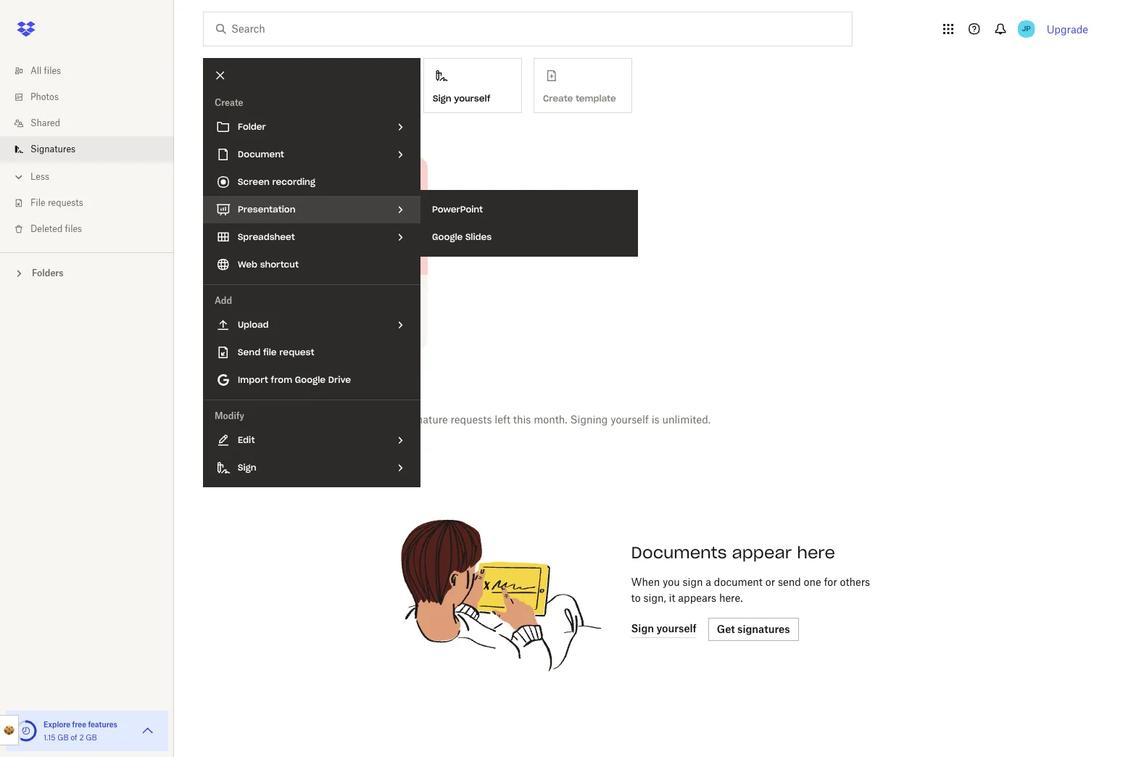 Task type: locate. For each thing, give the bounding box(es) containing it.
files
[[44, 65, 61, 76], [65, 223, 82, 234]]

0 vertical spatial google
[[432, 231, 463, 242]]

documents inside tab list
[[203, 413, 258, 425]]

0 vertical spatial requests
[[48, 197, 83, 208]]

google slides
[[432, 231, 492, 242]]

screen recording menu item
[[203, 168, 421, 196]]

drive
[[328, 374, 351, 385]]

folder
[[238, 121, 266, 132]]

1 vertical spatial signatures
[[203, 379, 274, 396]]

0 horizontal spatial of
[[71, 733, 77, 742]]

folders
[[32, 268, 63, 278]]

free
[[72, 720, 86, 729]]

import
[[238, 374, 268, 385]]

create up sign.
[[215, 285, 242, 296]]

create for create
[[215, 97, 243, 108]]

documents tab
[[203, 402, 258, 437]]

a
[[706, 575, 711, 588]]

1 horizontal spatial documents
[[631, 542, 727, 562]]

presentation
[[238, 204, 296, 215]]

0 vertical spatial to
[[400, 285, 408, 296]]

0 horizontal spatial gb
[[57, 733, 69, 742]]

appears
[[678, 591, 717, 604]]

sign inside button
[[433, 93, 451, 104]]

this
[[513, 413, 531, 425]]

gb right 1.15
[[57, 733, 69, 742]]

of inside explore free features 1.15 gb of 2 gb
[[71, 733, 77, 742]]

web shortcut
[[238, 259, 299, 270]]

0 vertical spatial signature
[[265, 285, 304, 296]]

file
[[263, 347, 277, 357]]

web
[[238, 259, 257, 270]]

import from google drive menu item
[[203, 366, 421, 394]]

1 horizontal spatial to
[[631, 591, 641, 604]]

sign inside menu item
[[238, 462, 256, 473]]

create your signature so you're always ready to sign.
[[215, 285, 408, 310]]

signatures link
[[12, 136, 174, 162]]

explore free features 1.15 gb of 2 gb
[[44, 720, 117, 742]]

to right ready at the top left
[[400, 285, 408, 296]]

document menu item
[[203, 141, 421, 168]]

1 gb from the left
[[57, 733, 69, 742]]

sign,
[[644, 591, 666, 604]]

0 horizontal spatial signature
[[265, 285, 304, 296]]

file requests
[[30, 197, 83, 208]]

you
[[663, 575, 680, 588]]

files inside all files link
[[44, 65, 61, 76]]

files right deleted
[[65, 223, 82, 234]]

signatures inside list item
[[30, 144, 75, 154]]

files for all files
[[44, 65, 61, 76]]

presentation menu item
[[203, 196, 421, 223]]

1 horizontal spatial 3
[[393, 413, 400, 425]]

signatures up 'modify'
[[203, 379, 274, 396]]

to down when
[[631, 591, 641, 604]]

send
[[238, 347, 260, 357]]

1 horizontal spatial of
[[381, 413, 391, 425]]

signatures
[[30, 144, 75, 154], [203, 379, 274, 396]]

3
[[372, 413, 379, 425], [393, 413, 400, 425]]

features
[[88, 720, 117, 729]]

of inside tab list
[[381, 413, 391, 425]]

documents
[[203, 413, 258, 425], [631, 542, 727, 562]]

1 horizontal spatial yourself
[[611, 413, 649, 425]]

1 vertical spatial sign
[[238, 462, 256, 473]]

documents up "edit" on the bottom left
[[203, 413, 258, 425]]

sign
[[433, 93, 451, 104], [238, 462, 256, 473]]

dropbox image
[[12, 15, 41, 44]]

for
[[824, 575, 837, 588]]

close image
[[208, 63, 233, 88]]

always
[[345, 285, 373, 296]]

1 vertical spatial of
[[71, 733, 77, 742]]

1 vertical spatial google
[[295, 374, 326, 385]]

1 vertical spatial to
[[631, 591, 641, 604]]

list
[[0, 49, 174, 252]]

documents up you
[[631, 542, 727, 562]]

requests left left
[[451, 413, 492, 425]]

1 horizontal spatial gb
[[86, 733, 97, 742]]

1 vertical spatial documents
[[631, 542, 727, 562]]

documents appear here
[[631, 542, 835, 562]]

1 horizontal spatial signatures
[[203, 379, 274, 396]]

quota usage element
[[15, 719, 38, 743]]

0 vertical spatial signatures
[[30, 144, 75, 154]]

file requests link
[[12, 190, 174, 216]]

file
[[30, 197, 45, 208]]

0 horizontal spatial sign
[[238, 462, 256, 473]]

deleted files link
[[12, 216, 174, 242]]

create inside menu
[[215, 97, 243, 108]]

modify
[[215, 410, 244, 421]]

to
[[400, 285, 408, 296], [631, 591, 641, 604]]

sign for sign yourself
[[433, 93, 451, 104]]

screen recording
[[238, 176, 315, 187]]

1 vertical spatial yourself
[[611, 413, 649, 425]]

recording
[[272, 176, 315, 187]]

1 horizontal spatial google
[[432, 231, 463, 242]]

1 vertical spatial files
[[65, 223, 82, 234]]

2 create from the top
[[215, 285, 242, 296]]

1 horizontal spatial sign
[[433, 93, 451, 104]]

signatures
[[285, 124, 335, 136]]

files right all
[[44, 65, 61, 76]]

0 vertical spatial documents
[[203, 413, 258, 425]]

1 vertical spatial signature
[[403, 413, 448, 425]]

3 of 3 signature requests left this month. signing yourself is unlimited.
[[372, 413, 711, 425]]

upload
[[238, 319, 269, 330]]

0 horizontal spatial yourself
[[454, 93, 490, 104]]

screen
[[238, 176, 270, 187]]

upload menu item
[[203, 311, 421, 339]]

google down send file request menu item on the left top of page
[[295, 374, 326, 385]]

1 horizontal spatial signature
[[403, 413, 448, 425]]

gb
[[57, 733, 69, 742], [86, 733, 97, 742]]

0 vertical spatial yourself
[[454, 93, 490, 104]]

requests right file on the top of the page
[[48, 197, 83, 208]]

1 vertical spatial create
[[215, 285, 242, 296]]

or
[[765, 575, 775, 588]]

signature
[[265, 285, 304, 296], [403, 413, 448, 425]]

requests
[[48, 197, 83, 208], [451, 413, 492, 425]]

shared
[[30, 117, 60, 128]]

0 horizontal spatial google
[[295, 374, 326, 385]]

0 horizontal spatial to
[[400, 285, 408, 296]]

1 vertical spatial requests
[[451, 413, 492, 425]]

0 horizontal spatial requests
[[48, 197, 83, 208]]

sign yourself button
[[423, 58, 522, 113]]

your
[[245, 285, 263, 296]]

web shortcut menu item
[[203, 251, 421, 278]]

of
[[381, 413, 391, 425], [71, 733, 77, 742]]

tab list containing documents
[[203, 402, 1094, 437]]

0 vertical spatial of
[[381, 413, 391, 425]]

tab list
[[203, 402, 1094, 437]]

tab
[[270, 402, 320, 437]]

0 vertical spatial sign
[[433, 93, 451, 104]]

0 vertical spatial create
[[215, 97, 243, 108]]

0 horizontal spatial documents
[[203, 413, 258, 425]]

is
[[652, 413, 660, 425]]

slides
[[465, 231, 492, 242]]

sign for sign
[[238, 462, 256, 473]]

0 horizontal spatial 3
[[372, 413, 379, 425]]

files inside "deleted files" link
[[65, 223, 82, 234]]

1 horizontal spatial files
[[65, 223, 82, 234]]

menu containing create
[[203, 58, 421, 487]]

explore
[[44, 720, 70, 729]]

1 create from the top
[[215, 97, 243, 108]]

google down the powerpoint
[[432, 231, 463, 242]]

signature inside tab list
[[403, 413, 448, 425]]

1 horizontal spatial requests
[[451, 413, 492, 425]]

0 horizontal spatial signatures
[[30, 144, 75, 154]]

signatures down the shared at top
[[30, 144, 75, 154]]

menu
[[203, 58, 421, 487], [421, 190, 638, 257]]

powerpoint
[[432, 204, 483, 215]]

edit menu item
[[203, 426, 421, 454]]

gb right the 2
[[86, 733, 97, 742]]

google
[[432, 231, 463, 242], [295, 374, 326, 385]]

1.15
[[44, 733, 55, 742]]

here
[[797, 542, 835, 562]]

create for create your signature so you're always ready to sign.
[[215, 285, 242, 296]]

1 3 from the left
[[372, 413, 379, 425]]

create inside the create your signature so you're always ready to sign.
[[215, 285, 242, 296]]

0 horizontal spatial files
[[44, 65, 61, 76]]

request
[[279, 347, 314, 357]]

to inside the create your signature so you're always ready to sign.
[[400, 285, 408, 296]]

0 vertical spatial files
[[44, 65, 61, 76]]

create down close image on the top of the page
[[215, 97, 243, 108]]

started
[[223, 124, 258, 136]]

yourself
[[454, 93, 490, 104], [611, 413, 649, 425]]

send file request menu item
[[203, 339, 421, 366]]

get started with signatures
[[203, 124, 335, 136]]

list containing all files
[[0, 49, 174, 252]]

create
[[215, 97, 243, 108], [215, 285, 242, 296]]



Task type: describe. For each thing, give the bounding box(es) containing it.
signatures list item
[[0, 136, 174, 162]]

when you sign a document or send one for others to sign, it appears here.
[[631, 575, 870, 604]]

with
[[261, 124, 282, 136]]

from
[[271, 374, 292, 385]]

google inside menu item
[[295, 374, 326, 385]]

signing
[[570, 413, 608, 425]]

import from google drive
[[238, 374, 351, 385]]

less image
[[12, 170, 26, 184]]

ready
[[375, 285, 398, 296]]

you're
[[318, 285, 342, 296]]

so
[[306, 285, 316, 296]]

edit
[[238, 434, 255, 445]]

deleted
[[30, 223, 63, 234]]

2 gb from the left
[[86, 733, 97, 742]]

sign
[[683, 575, 703, 588]]

all files
[[30, 65, 61, 76]]

upgrade link
[[1047, 23, 1088, 35]]

spreadsheet
[[238, 231, 295, 242]]

send
[[778, 575, 801, 588]]

sign menu item
[[203, 454, 421, 481]]

one
[[804, 575, 821, 588]]

requests inside tab list
[[451, 413, 492, 425]]

all files link
[[12, 58, 174, 84]]

less
[[30, 171, 49, 182]]

2 3 from the left
[[393, 413, 400, 425]]

month.
[[534, 413, 568, 425]]

to inside when you sign a document or send one for others to sign, it appears here.
[[631, 591, 641, 604]]

spreadsheet menu item
[[203, 223, 421, 251]]

photos link
[[12, 84, 174, 110]]

documents for documents
[[203, 413, 258, 425]]

document
[[714, 575, 763, 588]]

send file request
[[238, 347, 314, 357]]

add
[[215, 295, 232, 306]]

2
[[79, 733, 84, 742]]

menu containing powerpoint
[[421, 190, 638, 257]]

others
[[840, 575, 870, 588]]

all
[[30, 65, 42, 76]]

document
[[238, 149, 284, 160]]

requests inside list
[[48, 197, 83, 208]]

sign.
[[215, 299, 234, 310]]

it
[[669, 591, 675, 604]]

here.
[[719, 591, 743, 604]]

folder menu item
[[203, 113, 421, 141]]

shortcut
[[260, 259, 299, 270]]

upgrade
[[1047, 23, 1088, 35]]

documents for documents appear here
[[631, 542, 727, 562]]

get
[[203, 124, 221, 136]]

left
[[495, 413, 510, 425]]

yourself inside tab list
[[611, 413, 649, 425]]

photos
[[30, 91, 59, 102]]

sign yourself
[[433, 93, 490, 104]]

appear
[[732, 542, 792, 562]]

files for deleted files
[[65, 223, 82, 234]]

folders button
[[0, 262, 174, 284]]

signature inside the create your signature so you're always ready to sign.
[[265, 285, 304, 296]]

yourself inside button
[[454, 93, 490, 104]]

when
[[631, 575, 660, 588]]

unlimited.
[[662, 413, 711, 425]]

shared link
[[12, 110, 174, 136]]

deleted files
[[30, 223, 82, 234]]



Task type: vqa. For each thing, say whether or not it's contained in the screenshot.
Created BUTTON
no



